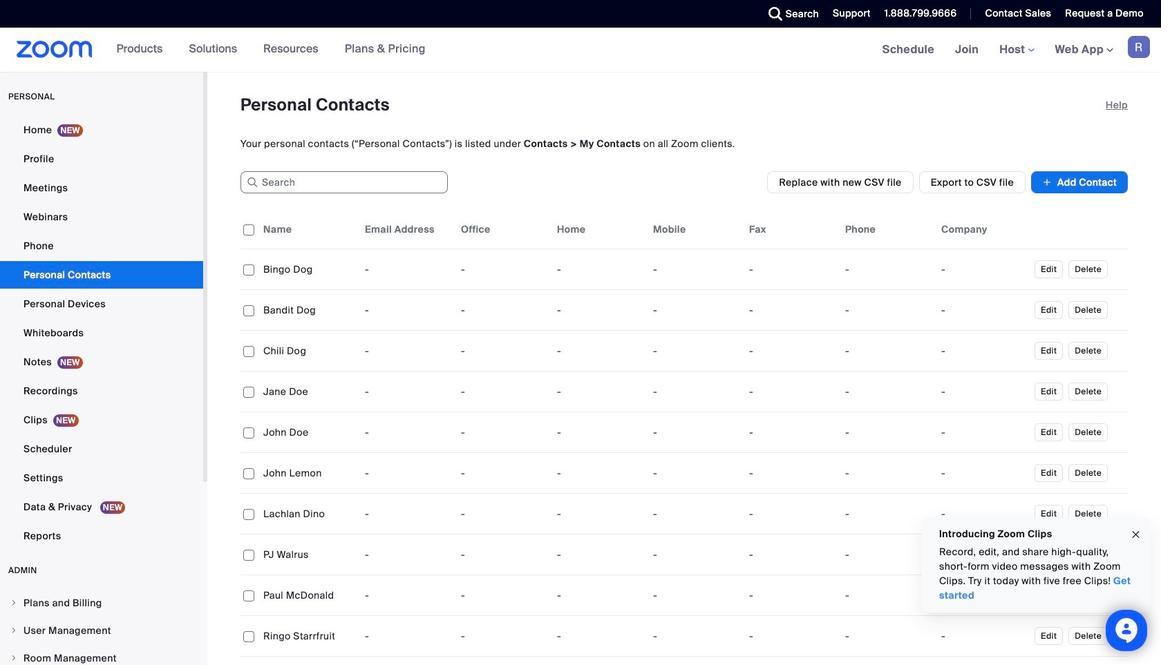 Task type: vqa. For each thing, say whether or not it's contained in the screenshot.
menu bar
no



Task type: describe. For each thing, give the bounding box(es) containing it.
right image
[[10, 599, 18, 608]]

close image
[[1130, 527, 1141, 543]]

admin menu menu
[[0, 590, 203, 666]]

3 menu item from the top
[[0, 646, 203, 666]]

right image for 2nd menu item from the top
[[10, 627, 18, 635]]

Search Contacts Input text field
[[241, 171, 448, 194]]

meetings navigation
[[872, 28, 1161, 73]]

personal menu menu
[[0, 116, 203, 552]]

2 menu item from the top
[[0, 618, 203, 644]]



Task type: locate. For each thing, give the bounding box(es) containing it.
add image
[[1042, 176, 1052, 189]]

0 vertical spatial right image
[[10, 627, 18, 635]]

1 vertical spatial menu item
[[0, 618, 203, 644]]

2 vertical spatial menu item
[[0, 646, 203, 666]]

2 right image from the top
[[10, 655, 18, 663]]

menu item
[[0, 590, 203, 617], [0, 618, 203, 644], [0, 646, 203, 666]]

profile picture image
[[1128, 36, 1150, 58]]

cell
[[840, 256, 936, 283], [936, 256, 1032, 283], [840, 297, 936, 324], [936, 297, 1032, 324], [840, 337, 936, 365], [936, 337, 1032, 365], [840, 378, 936, 406], [936, 378, 1032, 406], [840, 419, 936, 447], [936, 419, 1032, 447], [840, 460, 936, 487], [936, 460, 1032, 487], [840, 500, 936, 528], [936, 500, 1032, 528], [840, 541, 936, 569], [936, 541, 1032, 569], [936, 582, 1032, 610], [241, 657, 258, 666], [258, 657, 359, 666], [359, 657, 456, 666], [456, 657, 552, 666], [552, 657, 648, 666], [648, 657, 744, 666], [744, 657, 840, 666], [840, 657, 936, 666], [936, 657, 1032, 666], [1032, 663, 1128, 666]]

1 menu item from the top
[[0, 590, 203, 617]]

application
[[241, 210, 1128, 666]]

1 right image from the top
[[10, 627, 18, 635]]

banner
[[0, 28, 1161, 73]]

right image for third menu item from the top of the admin menu menu
[[10, 655, 18, 663]]

right image
[[10, 627, 18, 635], [10, 655, 18, 663]]

product information navigation
[[106, 28, 436, 72]]

0 vertical spatial menu item
[[0, 590, 203, 617]]

1 vertical spatial right image
[[10, 655, 18, 663]]

zoom logo image
[[17, 41, 92, 58]]



